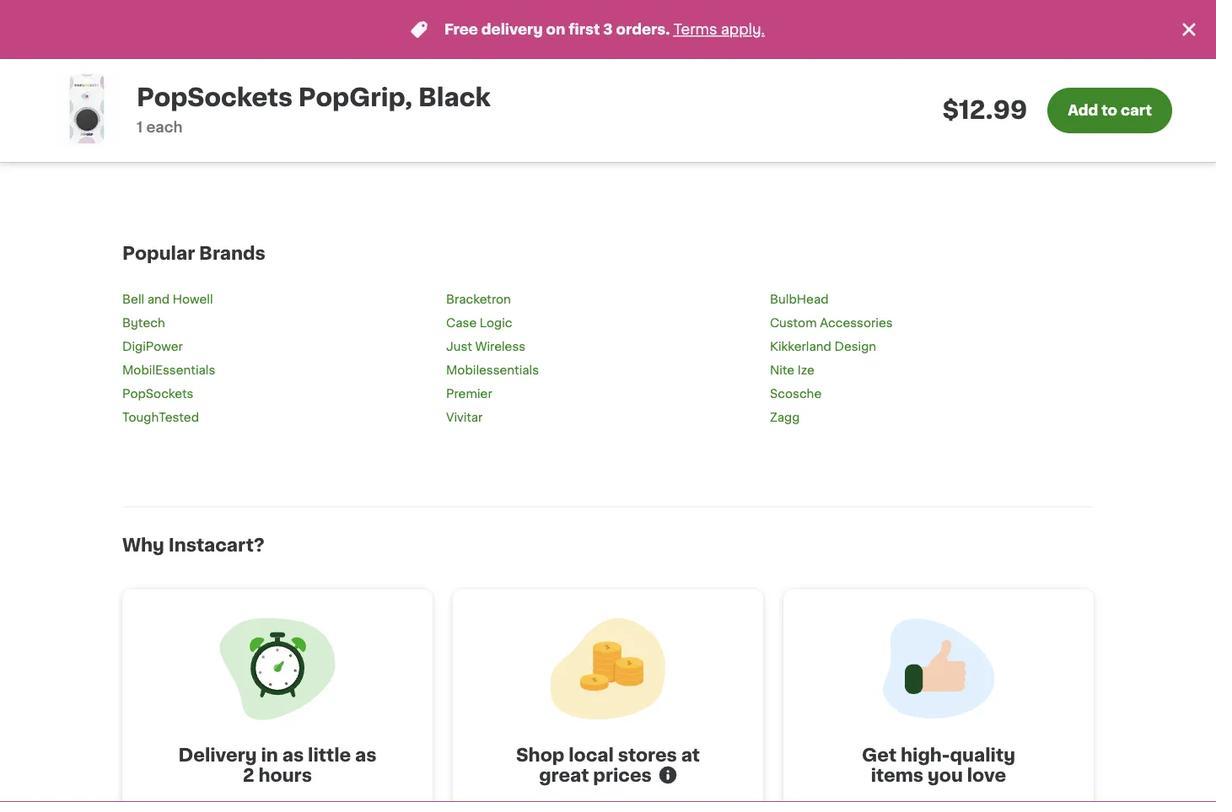 Task type: locate. For each thing, give the bounding box(es) containing it.
grip. left kick
[[873, 35, 899, 47]]

limited time offer region
[[0, 0, 1180, 59]]

nite ize
[[771, 364, 815, 376]]

premier link
[[446, 385, 771, 402]]

top.
[[549, 35, 572, 47]]

stores
[[618, 747, 678, 764]]

1 vertical spatial and
[[147, 293, 170, 305]]

high-
[[901, 747, 951, 764]]

quality
[[951, 747, 1016, 764]]

0 horizontal spatial and
[[147, 293, 170, 305]]

0 vertical spatial packaging.
[[962, 52, 1027, 64]]

to right back
[[962, 35, 975, 47]]

and
[[799, 52, 822, 64], [147, 293, 170, 305]]

1 vertical spatial popsockets
[[122, 388, 194, 399]]

0 vertical spatial popsockets
[[137, 86, 293, 110]]

3
[[604, 22, 613, 37]]

popular brands
[[122, 245, 266, 262]]

packaging. down watch.
[[962, 52, 1027, 64]]

kikkerland design
[[771, 340, 877, 352]]

0 horizontal spatial grip.
[[696, 35, 723, 47]]

popgrip,
[[298, 86, 413, 110]]

1 twice from the left
[[646, 35, 678, 47]]

1 horizontal spatial as
[[355, 747, 377, 764]]

1 as from the left
[[283, 747, 304, 764]]

popsockets inside "popsockets" link
[[122, 388, 194, 399]]

1 horizontal spatial and
[[799, 52, 822, 64]]

stand
[[417, 35, 450, 47]]

0 horizontal spatial you
[[227, 52, 249, 64]]

2 as from the left
[[355, 747, 377, 764]]

bell and howell link
[[122, 291, 446, 307]]

on
[[547, 22, 566, 37]]

2 pull from the left
[[798, 35, 819, 47]]

and inside "twist off top to wirelessly charge. phone grip & stand with swappable top. try me. pull twice to grip. grip. stand. pull twice to grip. kick back to watch. the poptop is what you swap. swap for function or fashion. base sticks to smooth, hard, flat surfaces only. recycled and recyclable paperboard packaging. fsc. fsc recycled packaging."
[[799, 52, 822, 64]]

free delivery on first 3 orders. terms apply.
[[445, 22, 765, 37]]

1 vertical spatial you
[[928, 767, 964, 785]]

packaging.
[[962, 52, 1027, 64], [218, 69, 283, 80]]

pull up flat
[[621, 35, 643, 47]]

recyclable
[[825, 52, 887, 64]]

charge.
[[290, 35, 334, 47]]

you down "wirelessly"
[[227, 52, 249, 64]]

1 horizontal spatial grip.
[[873, 35, 899, 47]]

in
[[261, 747, 278, 764]]

case logic link
[[446, 314, 771, 331]]

0 horizontal spatial pull
[[621, 35, 643, 47]]

back
[[930, 35, 959, 47]]

instacart?
[[169, 537, 265, 554]]

orders.
[[617, 22, 670, 37]]

zagg
[[771, 411, 800, 423]]

add
[[1069, 103, 1099, 118]]

twice up the recyclable
[[822, 35, 855, 47]]

bell and howell
[[122, 293, 213, 305]]

twist
[[136, 35, 167, 47]]

apply.
[[721, 22, 765, 37]]

grip.
[[696, 35, 723, 47], [873, 35, 899, 47]]

swap
[[289, 52, 322, 64]]

thumbsup icon image
[[880, 610, 998, 728]]

1 horizontal spatial you
[[928, 767, 964, 785]]

love
[[968, 767, 1007, 785]]

terms
[[674, 22, 718, 37]]

grip
[[378, 35, 401, 47]]

great
[[539, 767, 589, 785]]

popsockets up toughtested
[[122, 388, 194, 399]]

recycled
[[740, 52, 796, 64]]

1 vertical spatial packaging.
[[218, 69, 283, 80]]

kick
[[902, 35, 927, 47]]

toughtested
[[122, 411, 199, 423]]

to
[[213, 35, 225, 47], [681, 35, 693, 47], [858, 35, 870, 47], [962, 35, 975, 47], [532, 52, 544, 64], [1102, 103, 1118, 118]]

and right 'bell'
[[147, 293, 170, 305]]

as right little
[[355, 747, 377, 764]]

little
[[308, 747, 351, 764]]

packaging. down swap.
[[218, 69, 283, 80]]

0 horizontal spatial twice
[[646, 35, 678, 47]]

you down high-
[[928, 767, 964, 785]]

bracketron link
[[446, 291, 771, 307]]

toughtested link
[[122, 409, 446, 426]]

bulbhead link
[[771, 291, 1095, 307]]

pull right stand.
[[798, 35, 819, 47]]

the
[[1020, 35, 1042, 47]]

cart
[[1122, 103, 1153, 118]]

you
[[227, 52, 249, 64], [928, 767, 964, 785]]

as
[[283, 747, 304, 764], [355, 747, 377, 764]]

paperboard
[[890, 52, 959, 64]]

grip. up the only.
[[696, 35, 723, 47]]

phone
[[337, 35, 375, 47]]

1 horizontal spatial pull
[[798, 35, 819, 47]]

prices
[[594, 767, 652, 785]]

as up hours
[[283, 747, 304, 764]]

to right add
[[1102, 103, 1118, 118]]

add to cart
[[1069, 103, 1153, 118]]

to right sticks
[[532, 52, 544, 64]]

me.
[[596, 35, 618, 47]]

0 horizontal spatial as
[[283, 747, 304, 764]]

howell
[[173, 293, 213, 305]]

0 vertical spatial you
[[227, 52, 249, 64]]

twice up surfaces at the top right
[[646, 35, 678, 47]]

0 vertical spatial and
[[799, 52, 822, 64]]

what
[[195, 52, 224, 64]]

why
[[122, 537, 164, 554]]

popsockets down recycled
[[137, 86, 293, 110]]

kikkerland
[[771, 340, 832, 352]]

is
[[182, 52, 192, 64]]

premier
[[446, 388, 493, 399]]

2 grip. from the left
[[873, 35, 899, 47]]

1 grip. from the left
[[696, 35, 723, 47]]

and right recycled
[[799, 52, 822, 64]]

sticks
[[494, 52, 529, 64]]

1 horizontal spatial twice
[[822, 35, 855, 47]]

base
[[461, 52, 491, 64]]

popsockets popgrip, black image
[[51, 73, 123, 145]]

twice
[[646, 35, 678, 47], [822, 35, 855, 47]]

swappable
[[481, 35, 546, 47]]



Task type: describe. For each thing, give the bounding box(es) containing it.
info icon image
[[659, 766, 678, 785]]

1 pull from the left
[[621, 35, 643, 47]]

hard,
[[599, 52, 628, 64]]

top
[[190, 35, 210, 47]]

popsockets popgrip, black
[[137, 86, 491, 110]]

directions
[[136, 120, 199, 132]]

mobilessentials
[[446, 364, 539, 376]]

custom
[[771, 317, 817, 329]]

watch.
[[978, 35, 1017, 47]]

stand.
[[757, 35, 795, 47]]

smooth,
[[547, 52, 596, 64]]

twist off top to wirelessly charge. phone grip & stand with swappable top. try me. pull twice to grip. grip. stand. pull twice to grip. kick back to watch. the poptop is what you swap. swap for function or fashion. base sticks to smooth, hard, flat surfaces only. recycled and recyclable paperboard packaging. fsc. fsc recycled packaging.
[[136, 35, 1057, 80]]

scosche link
[[771, 385, 1095, 402]]

just wireless
[[446, 340, 526, 352]]

for
[[325, 52, 341, 64]]

surfaces
[[654, 52, 705, 64]]

fashion.
[[412, 52, 458, 64]]

off
[[170, 35, 187, 47]]

price icon image
[[549, 610, 668, 728]]

just wireless link
[[446, 338, 771, 355]]

you inside "twist off top to wirelessly charge. phone grip & stand with swappable top. try me. pull twice to grip. grip. stand. pull twice to grip. kick back to watch. the poptop is what you swap. swap for function or fashion. base sticks to smooth, hard, flat surfaces only. recycled and recyclable paperboard packaging. fsc. fsc recycled packaging."
[[227, 52, 249, 64]]

to inside add to cart button
[[1102, 103, 1118, 118]]

grip.
[[726, 35, 754, 47]]

2
[[243, 767, 255, 785]]

case logic
[[446, 317, 513, 329]]

flat
[[631, 52, 651, 64]]

black
[[418, 86, 491, 110]]

recycled
[[163, 69, 215, 80]]

free
[[445, 22, 478, 37]]

bulbhead
[[771, 293, 829, 305]]

local
[[569, 747, 614, 764]]

accessories
[[820, 317, 893, 329]]

terms apply. link
[[674, 22, 765, 37]]

digipower link
[[122, 338, 446, 355]]

each
[[146, 120, 183, 135]]

delivery
[[178, 747, 257, 764]]

2 twice from the left
[[822, 35, 855, 47]]

bracketron
[[446, 293, 511, 305]]

$12.99
[[943, 98, 1028, 122]]

0 horizontal spatial packaging.
[[218, 69, 283, 80]]

popsockets for popsockets popgrip, black
[[137, 86, 293, 110]]

bytech
[[122, 317, 165, 329]]

fsc
[[136, 69, 160, 80]]

to right the top at the left
[[213, 35, 225, 47]]

design
[[835, 340, 877, 352]]

scosche
[[771, 388, 822, 399]]

1
[[137, 120, 143, 135]]

shop
[[516, 747, 565, 764]]

custom accessories
[[771, 317, 893, 329]]

items
[[872, 767, 924, 785]]

to up surfaces at the top right
[[681, 35, 693, 47]]

first
[[569, 22, 600, 37]]

logic
[[480, 317, 513, 329]]

fsc.
[[1030, 52, 1057, 64]]

popsockets for popsockets
[[122, 388, 194, 399]]

case
[[446, 317, 477, 329]]

at
[[682, 747, 701, 764]]

you inside get high-quality items you love
[[928, 767, 964, 785]]

just
[[446, 340, 473, 352]]

popsockets link
[[122, 385, 446, 402]]

digipower
[[122, 340, 183, 352]]

kikkerland design link
[[771, 338, 1095, 355]]

wirelessly
[[228, 35, 287, 47]]

bell
[[122, 293, 144, 305]]

poptop
[[136, 52, 179, 64]]

mobilessentials link
[[446, 361, 771, 378]]

why instacart?
[[122, 537, 265, 554]]

ize
[[798, 364, 815, 376]]

zagg link
[[771, 409, 1095, 426]]

get
[[863, 747, 897, 764]]

delivery in as little as 2 hours
[[178, 747, 377, 785]]

popular
[[122, 245, 195, 262]]

to up the recyclable
[[858, 35, 870, 47]]

clock icon image
[[219, 610, 337, 728]]

try
[[575, 35, 593, 47]]

mobilessentials link
[[122, 361, 446, 378]]

1 horizontal spatial packaging.
[[962, 52, 1027, 64]]

nite ize link
[[771, 361, 1095, 378]]

mobilessentials
[[122, 364, 215, 376]]

vivitar link
[[446, 409, 771, 426]]

wireless
[[476, 340, 526, 352]]

delivery
[[482, 22, 543, 37]]



Task type: vqa. For each thing, say whether or not it's contained in the screenshot.
Towelettes's The Many In Stock
no



